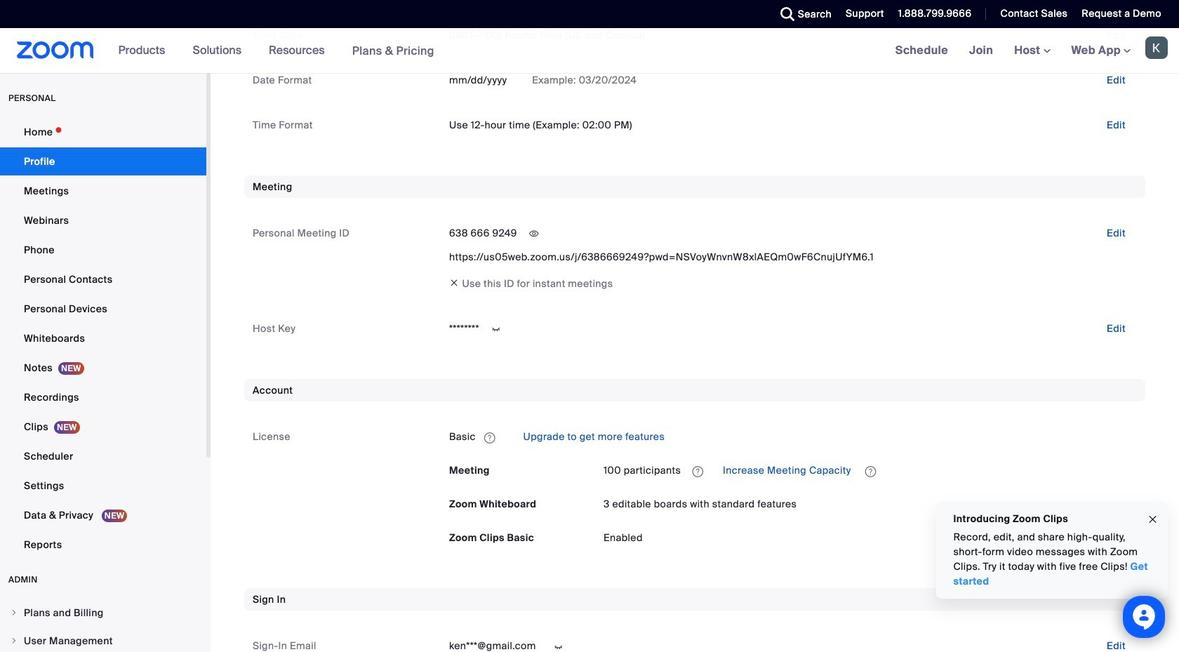 Task type: vqa. For each thing, say whether or not it's contained in the screenshot.
Admin Menu MENU
yes



Task type: describe. For each thing, give the bounding box(es) containing it.
zoom logo image
[[17, 41, 94, 59]]

0 vertical spatial application
[[449, 426, 1137, 448]]

1 right image from the top
[[10, 609, 18, 617]]

product information navigation
[[108, 28, 445, 74]]

admin menu menu
[[0, 599, 206, 652]]

learn more about your license type image
[[483, 433, 497, 443]]

close image
[[1148, 511, 1159, 527]]

1 vertical spatial application
[[604, 459, 1137, 482]]



Task type: locate. For each thing, give the bounding box(es) containing it.
1 vertical spatial menu item
[[0, 628, 206, 652]]

show host key image
[[485, 323, 507, 336]]

right image
[[10, 609, 18, 617], [10, 637, 18, 645]]

learn more about your meeting license image
[[688, 465, 708, 478]]

2 menu item from the top
[[0, 628, 206, 652]]

hide personal meeting id image
[[523, 228, 545, 240]]

0 vertical spatial menu item
[[0, 599, 206, 626]]

personal menu menu
[[0, 118, 206, 560]]

application
[[449, 426, 1137, 448], [604, 459, 1137, 482]]

profile picture image
[[1146, 37, 1168, 59]]

1 menu item from the top
[[0, 599, 206, 626]]

1 vertical spatial right image
[[10, 637, 18, 645]]

0 vertical spatial right image
[[10, 609, 18, 617]]

banner
[[0, 28, 1179, 74]]

meetings navigation
[[885, 28, 1179, 74]]

2 right image from the top
[[10, 637, 18, 645]]

menu item
[[0, 599, 206, 626], [0, 628, 206, 652]]



